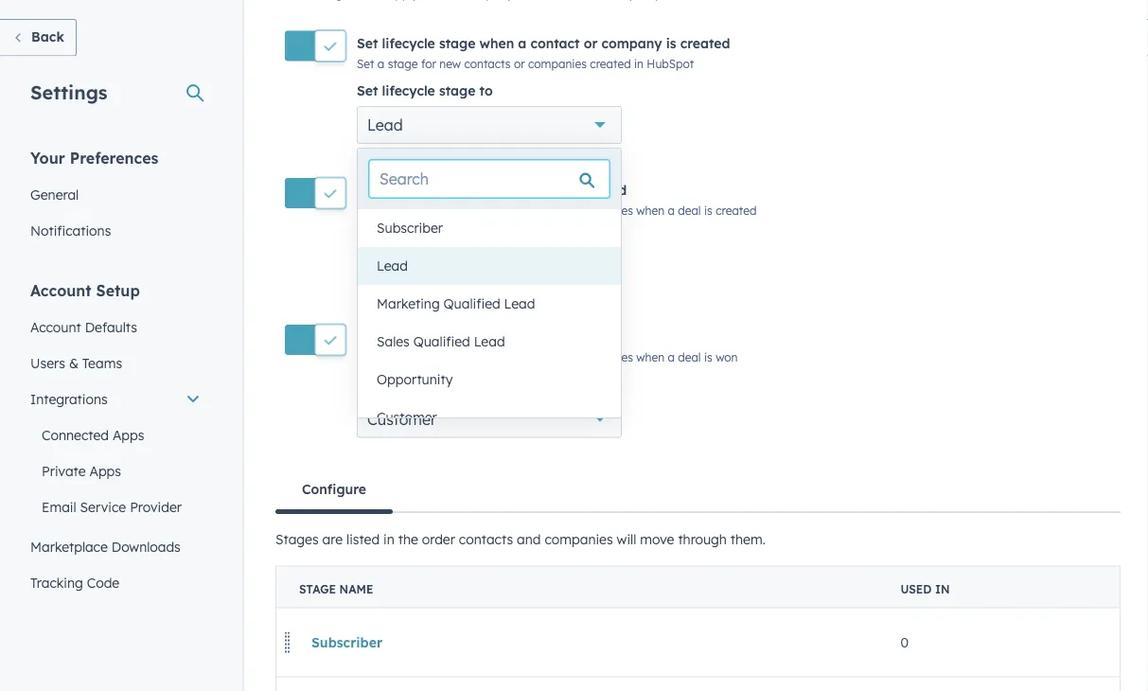 Task type: vqa. For each thing, say whether or not it's contained in the screenshot.


Task type: describe. For each thing, give the bounding box(es) containing it.
to for customer
[[479, 376, 493, 393]]

stage up lead button
[[439, 229, 476, 246]]

subscriber inside list box
[[377, 220, 443, 236]]

5 set from the top
[[357, 203, 374, 217]]

1 horizontal spatial or
[[584, 35, 598, 51]]

for for customer
[[421, 350, 436, 364]]

9 set from the top
[[357, 376, 378, 393]]

for inside set lifecycle stage when a contact or company is created set a stage for new contacts or companies created in hubspot
[[421, 56, 436, 70]]

opportunity button
[[357, 253, 622, 291]]

lifecycle inside set lifecycle stage when a deal is created set a stage for associated contacts and companies when a deal is created
[[382, 182, 435, 198]]

connected
[[42, 426, 109, 443]]

set lifecycle stage when a deal is created set a stage for associated contacts and companies when a deal is created
[[357, 182, 757, 217]]

2 set from the top
[[357, 56, 374, 70]]

email
[[42, 498, 76, 515]]

private
[[42, 462, 86, 479]]

and for opportunity
[[551, 203, 571, 217]]

stage down marketing qualified lead
[[439, 329, 476, 345]]

companies inside set lifecycle stage when a deal is won set a stage for associated contacts and companies when a deal is won
[[575, 350, 633, 364]]

when for opportunity
[[479, 182, 514, 198]]

apps for private apps
[[89, 462, 121, 479]]

list box containing subscriber
[[358, 209, 621, 436]]

stage up customer button
[[439, 376, 476, 393]]

stage left new
[[388, 56, 418, 70]]

marketplace downloads link
[[19, 529, 212, 565]]

users
[[30, 354, 65, 371]]

tab panel containing stages are listed in the order contacts and companies will move through them.
[[275, 512, 1121, 691]]

code
[[87, 574, 119, 591]]

connected apps
[[42, 426, 144, 443]]

stage down sales
[[388, 350, 418, 364]]

when for customer
[[479, 329, 514, 345]]

will
[[617, 531, 636, 547]]

new
[[439, 56, 461, 70]]

set lifecycle stage when a deal is won set a stage for associated contacts and companies when a deal is won
[[357, 329, 738, 364]]

opportunity inside opportunity button
[[377, 371, 453, 388]]

when for lead
[[479, 35, 514, 51]]

2 vertical spatial in
[[935, 582, 950, 596]]

tracking
[[30, 574, 83, 591]]

stage name
[[299, 582, 373, 596]]

contacts inside set lifecycle stage when a contact or company is created set a stage for new contacts or companies created in hubspot
[[464, 56, 511, 70]]

to for lead
[[479, 82, 493, 99]]

associated for customer
[[439, 350, 498, 364]]

0
[[901, 634, 909, 651]]

lifecycle inside set lifecycle stage when a deal is won set a stage for associated contacts and companies when a deal is won
[[382, 329, 435, 345]]

companies inside set lifecycle stage when a contact or company is created set a stage for new contacts or companies created in hubspot
[[528, 56, 587, 70]]

notifications
[[30, 222, 111, 239]]

tracking code link
[[19, 565, 212, 601]]

account setup
[[30, 281, 140, 300]]

1 set from the top
[[357, 35, 378, 51]]

marketing qualified lead button
[[358, 285, 621, 323]]

notifications link
[[19, 213, 212, 248]]

stage
[[299, 582, 336, 596]]

companies inside tab panel
[[545, 531, 613, 547]]

apps for connected apps
[[113, 426, 144, 443]]

marketplace
[[30, 538, 108, 555]]

to for opportunity
[[479, 229, 493, 246]]

1 horizontal spatial won
[[716, 350, 738, 364]]

your preferences
[[30, 148, 158, 167]]

account setup element
[[19, 280, 212, 673]]

move
[[640, 531, 674, 547]]

stages are listed in the order contacts and companies will move through them.
[[275, 531, 766, 547]]

set lifecycle stage to for opportunity
[[357, 229, 493, 246]]

private apps link
[[19, 453, 212, 489]]

4 set from the top
[[357, 182, 378, 198]]

hubspot
[[647, 56, 694, 70]]

email service provider link
[[19, 489, 212, 525]]

back
[[31, 28, 64, 45]]

customer button
[[358, 399, 621, 436]]

1 vertical spatial or
[[514, 56, 525, 70]]

customer inside popup button
[[367, 409, 436, 428]]

0 horizontal spatial in
[[383, 531, 395, 547]]

customer inside button
[[377, 409, 437, 425]]

opportunity inside opportunity popup button
[[367, 262, 454, 281]]

for for opportunity
[[421, 203, 436, 217]]

account defaults link
[[19, 309, 212, 345]]



Task type: locate. For each thing, give the bounding box(es) containing it.
account up account defaults
[[30, 281, 91, 300]]

opportunity button
[[358, 361, 621, 399]]

2 for from the top
[[421, 203, 436, 217]]

tab panel
[[275, 512, 1121, 691]]

stage down lead dropdown button
[[439, 182, 476, 198]]

1 account from the top
[[30, 281, 91, 300]]

1 vertical spatial subscriber
[[311, 634, 382, 650]]

teams
[[82, 354, 122, 371]]

for inside set lifecycle stage when a deal is created set a stage for associated contacts and companies when a deal is created
[[421, 203, 436, 217]]

lead inside dropdown button
[[367, 115, 403, 134]]

qualified for marketing
[[444, 295, 500, 312]]

2 vertical spatial and
[[517, 531, 541, 547]]

private apps
[[42, 462, 121, 479]]

back link
[[0, 19, 77, 56]]

used in
[[901, 582, 950, 596]]

4 lifecycle from the top
[[382, 229, 435, 246]]

1 horizontal spatial in
[[634, 56, 644, 70]]

0 vertical spatial and
[[551, 203, 571, 217]]

0 horizontal spatial won
[[577, 329, 604, 345]]

created
[[680, 35, 730, 51], [590, 56, 631, 70], [577, 182, 627, 198], [716, 203, 757, 217]]

0 vertical spatial subscriber
[[377, 220, 443, 236]]

1 vertical spatial qualified
[[413, 333, 470, 350]]

subscriber button down name
[[299, 623, 395, 661]]

0 vertical spatial qualified
[[444, 295, 500, 312]]

0 vertical spatial or
[[584, 35, 598, 51]]

8 set from the top
[[357, 350, 374, 364]]

subscriber button up opportunity popup button
[[358, 209, 621, 247]]

is inside set lifecycle stage when a contact or company is created set a stage for new contacts or companies created in hubspot
[[666, 35, 676, 51]]

1 vertical spatial set lifecycle stage to
[[357, 229, 493, 246]]

qualified inside button
[[413, 333, 470, 350]]

and down search search box
[[551, 203, 571, 217]]

apps down the integrations button
[[113, 426, 144, 443]]

name
[[339, 582, 373, 596]]

0 vertical spatial account
[[30, 281, 91, 300]]

associated inside set lifecycle stage when a deal is created set a stage for associated contacts and companies when a deal is created
[[439, 203, 498, 217]]

1 customer from the left
[[377, 409, 437, 425]]

1 vertical spatial and
[[551, 350, 571, 364]]

lead button
[[357, 106, 622, 144]]

&
[[69, 354, 79, 371]]

when inside set lifecycle stage when a contact or company is created set a stage for new contacts or companies created in hubspot
[[479, 35, 514, 51]]

contacts inside set lifecycle stage when a deal is created set a stage for associated contacts and companies when a deal is created
[[501, 203, 548, 217]]

2 customer from the left
[[367, 409, 436, 428]]

1 vertical spatial subscriber button
[[299, 623, 395, 661]]

in down company
[[634, 56, 644, 70]]

to up lead button
[[479, 229, 493, 246]]

contact
[[530, 35, 580, 51]]

account defaults
[[30, 319, 137, 335]]

integrations button
[[19, 381, 212, 417]]

stage down new
[[439, 82, 476, 99]]

in
[[634, 56, 644, 70], [383, 531, 395, 547], [935, 582, 950, 596]]

email service provider
[[42, 498, 182, 515]]

0 vertical spatial to
[[479, 82, 493, 99]]

account for account defaults
[[30, 319, 81, 335]]

marketplace downloads
[[30, 538, 181, 555]]

in right used
[[935, 582, 950, 596]]

3 lifecycle from the top
[[382, 182, 435, 198]]

are
[[322, 531, 343, 547]]

1 vertical spatial won
[[716, 350, 738, 364]]

1 set lifecycle stage to from the top
[[357, 82, 493, 99]]

and
[[551, 203, 571, 217], [551, 350, 571, 364], [517, 531, 541, 547]]

connected apps link
[[19, 417, 212, 453]]

0 vertical spatial set lifecycle stage to
[[357, 82, 493, 99]]

settings
[[30, 80, 107, 104]]

set lifecycle stage to for customer
[[357, 376, 493, 393]]

set lifecycle stage when a contact or company is created set a stage for new contacts or companies created in hubspot
[[357, 35, 730, 70]]

and inside set lifecycle stage when a deal is created set a stage for associated contacts and companies when a deal is created
[[551, 203, 571, 217]]

1 vertical spatial associated
[[439, 350, 498, 364]]

0 vertical spatial subscriber button
[[358, 209, 621, 247]]

2 vertical spatial for
[[421, 350, 436, 364]]

and inside set lifecycle stage when a deal is won set a stage for associated contacts and companies when a deal is won
[[551, 350, 571, 364]]

6 set from the top
[[357, 229, 378, 246]]

sales qualified lead button
[[358, 323, 621, 361]]

marketing qualified lead
[[377, 295, 535, 312]]

1 associated from the top
[[439, 203, 498, 217]]

apps up "service"
[[89, 462, 121, 479]]

for
[[421, 56, 436, 70], [421, 203, 436, 217], [421, 350, 436, 364]]

in inside set lifecycle stage when a contact or company is created set a stage for new contacts or companies created in hubspot
[[634, 56, 644, 70]]

1 vertical spatial for
[[421, 203, 436, 217]]

associated
[[439, 203, 498, 217], [439, 350, 498, 364]]

7 set from the top
[[357, 329, 378, 345]]

preferences
[[70, 148, 158, 167]]

users & teams
[[30, 354, 122, 371]]

tracking code
[[30, 574, 119, 591]]

1 vertical spatial to
[[479, 229, 493, 246]]

0 vertical spatial won
[[577, 329, 604, 345]]

qualified
[[444, 295, 500, 312], [413, 333, 470, 350]]

2 vertical spatial set lifecycle stage to
[[357, 376, 493, 393]]

and down marketing qualified lead button
[[551, 350, 571, 364]]

is
[[666, 35, 676, 51], [563, 182, 573, 198], [704, 203, 713, 217], [563, 329, 573, 345], [704, 350, 713, 364]]

a
[[518, 35, 527, 51], [378, 56, 385, 70], [518, 182, 527, 198], [378, 203, 385, 217], [668, 203, 675, 217], [518, 329, 527, 345], [378, 350, 385, 364], [668, 350, 675, 364]]

2 account from the top
[[30, 319, 81, 335]]

set lifecycle stage to down sales qualified lead at the left of the page
[[357, 376, 493, 393]]

them.
[[731, 531, 766, 547]]

lifecycle
[[382, 35, 435, 51], [382, 82, 435, 99], [382, 182, 435, 198], [382, 229, 435, 246], [382, 329, 435, 345], [382, 376, 435, 393]]

account for account setup
[[30, 281, 91, 300]]

1 vertical spatial account
[[30, 319, 81, 335]]

1 lifecycle from the top
[[382, 35, 435, 51]]

won
[[577, 329, 604, 345], [716, 350, 738, 364]]

1 for from the top
[[421, 56, 436, 70]]

stage down search search box
[[388, 203, 418, 217]]

0 vertical spatial in
[[634, 56, 644, 70]]

opportunity
[[367, 262, 454, 281], [377, 371, 453, 388]]

service
[[80, 498, 126, 515]]

stage up new
[[439, 35, 476, 51]]

the
[[398, 531, 418, 547]]

for left new
[[421, 56, 436, 70]]

contacts inside tab panel
[[459, 531, 513, 547]]

account up users
[[30, 319, 81, 335]]

2 vertical spatial to
[[479, 376, 493, 393]]

general
[[30, 186, 79, 203]]

opportunity up the marketing
[[367, 262, 454, 281]]

contacts right "order" on the bottom left of page
[[459, 531, 513, 547]]

setup
[[96, 281, 140, 300]]

through
[[678, 531, 727, 547]]

opportunity down sales
[[377, 371, 453, 388]]

set
[[357, 35, 378, 51], [357, 56, 374, 70], [357, 82, 378, 99], [357, 182, 378, 198], [357, 203, 374, 217], [357, 229, 378, 246], [357, 329, 378, 345], [357, 350, 374, 364], [357, 376, 378, 393]]

to
[[479, 82, 493, 99], [479, 229, 493, 246], [479, 376, 493, 393]]

to up lead dropdown button
[[479, 82, 493, 99]]

provider
[[130, 498, 182, 515]]

company
[[601, 35, 662, 51]]

associated for opportunity
[[439, 203, 498, 217]]

your
[[30, 148, 65, 167]]

Search search field
[[369, 160, 610, 198]]

and inside tab panel
[[517, 531, 541, 547]]

when
[[479, 35, 514, 51], [479, 182, 514, 198], [636, 203, 665, 217], [479, 329, 514, 345], [636, 350, 665, 364]]

6 lifecycle from the top
[[382, 376, 435, 393]]

deal
[[530, 182, 559, 198], [678, 203, 701, 217], [530, 329, 559, 345], [678, 350, 701, 364]]

and right "order" on the bottom left of page
[[517, 531, 541, 547]]

lead
[[367, 115, 403, 134], [377, 257, 408, 274], [504, 295, 535, 312], [474, 333, 505, 350]]

associated down sales qualified lead at the left of the page
[[439, 350, 498, 364]]

subscriber down name
[[311, 634, 382, 650]]

2 associated from the top
[[439, 350, 498, 364]]

1 to from the top
[[479, 82, 493, 99]]

or up lead dropdown button
[[514, 56, 525, 70]]

defaults
[[85, 319, 137, 335]]

lead button
[[358, 247, 621, 285]]

configure link
[[275, 466, 393, 514]]

used
[[901, 582, 932, 596]]

customer button
[[357, 400, 622, 438]]

contacts
[[464, 56, 511, 70], [501, 203, 548, 217], [501, 350, 548, 364], [459, 531, 513, 547]]

marketing
[[377, 295, 440, 312]]

1 vertical spatial in
[[383, 531, 395, 547]]

2 horizontal spatial in
[[935, 582, 950, 596]]

your preferences element
[[19, 147, 212, 248]]

or right contact
[[584, 35, 598, 51]]

contacts down search search box
[[501, 203, 548, 217]]

1 vertical spatial apps
[[89, 462, 121, 479]]

for inside set lifecycle stage when a deal is won set a stage for associated contacts and companies when a deal is won
[[421, 350, 436, 364]]

customer
[[377, 409, 437, 425], [367, 409, 436, 428]]

qualified for sales
[[413, 333, 470, 350]]

set lifecycle stage to for lead
[[357, 82, 493, 99]]

in left the at the left of page
[[383, 531, 395, 547]]

3 for from the top
[[421, 350, 436, 364]]

qualified down opportunity popup button
[[444, 295, 500, 312]]

order
[[422, 531, 455, 547]]

0 vertical spatial associated
[[439, 203, 498, 217]]

set lifecycle stage to down new
[[357, 82, 493, 99]]

configure
[[302, 480, 366, 497]]

for down search search box
[[421, 203, 436, 217]]

qualified down marketing qualified lead
[[413, 333, 470, 350]]

and for customer
[[551, 350, 571, 364]]

users & teams link
[[19, 345, 212, 381]]

or
[[584, 35, 598, 51], [514, 56, 525, 70]]

contacts inside set lifecycle stage when a deal is won set a stage for associated contacts and companies when a deal is won
[[501, 350, 548, 364]]

2 set lifecycle stage to from the top
[[357, 229, 493, 246]]

stage
[[439, 35, 476, 51], [388, 56, 418, 70], [439, 82, 476, 99], [439, 182, 476, 198], [388, 203, 418, 217], [439, 229, 476, 246], [439, 329, 476, 345], [388, 350, 418, 364], [439, 376, 476, 393]]

apps
[[113, 426, 144, 443], [89, 462, 121, 479]]

stages
[[275, 531, 319, 547]]

associated inside set lifecycle stage when a deal is won set a stage for associated contacts and companies when a deal is won
[[439, 350, 498, 364]]

subscriber up the marketing
[[377, 220, 443, 236]]

to up customer button
[[479, 376, 493, 393]]

companies inside set lifecycle stage when a deal is created set a stage for associated contacts and companies when a deal is created
[[575, 203, 633, 217]]

5 lifecycle from the top
[[382, 329, 435, 345]]

2 to from the top
[[479, 229, 493, 246]]

0 vertical spatial for
[[421, 56, 436, 70]]

2 lifecycle from the top
[[382, 82, 435, 99]]

listed
[[346, 531, 380, 547]]

0 vertical spatial opportunity
[[367, 262, 454, 281]]

contacts right new
[[464, 56, 511, 70]]

3 set from the top
[[357, 82, 378, 99]]

3 set lifecycle stage to from the top
[[357, 376, 493, 393]]

lifecycle inside set lifecycle stage when a contact or company is created set a stage for new contacts or companies created in hubspot
[[382, 35, 435, 51]]

downloads
[[111, 538, 181, 555]]

associated down search search box
[[439, 203, 498, 217]]

companies
[[528, 56, 587, 70], [575, 203, 633, 217], [575, 350, 633, 364], [545, 531, 613, 547]]

0 horizontal spatial or
[[514, 56, 525, 70]]

sales
[[377, 333, 410, 350]]

contacts down marketing qualified lead button
[[501, 350, 548, 364]]

list box
[[358, 209, 621, 436]]

qualified inside button
[[444, 295, 500, 312]]

set lifecycle stage to up the marketing
[[357, 229, 493, 246]]

sales qualified lead
[[377, 333, 505, 350]]

1 vertical spatial opportunity
[[377, 371, 453, 388]]

for down sales qualified lead at the left of the page
[[421, 350, 436, 364]]

lead inside button
[[504, 295, 535, 312]]

general link
[[19, 177, 212, 213]]

integrations
[[30, 390, 108, 407]]

set lifecycle stage to
[[357, 82, 493, 99], [357, 229, 493, 246], [357, 376, 493, 393]]

0 vertical spatial apps
[[113, 426, 144, 443]]

3 to from the top
[[479, 376, 493, 393]]



